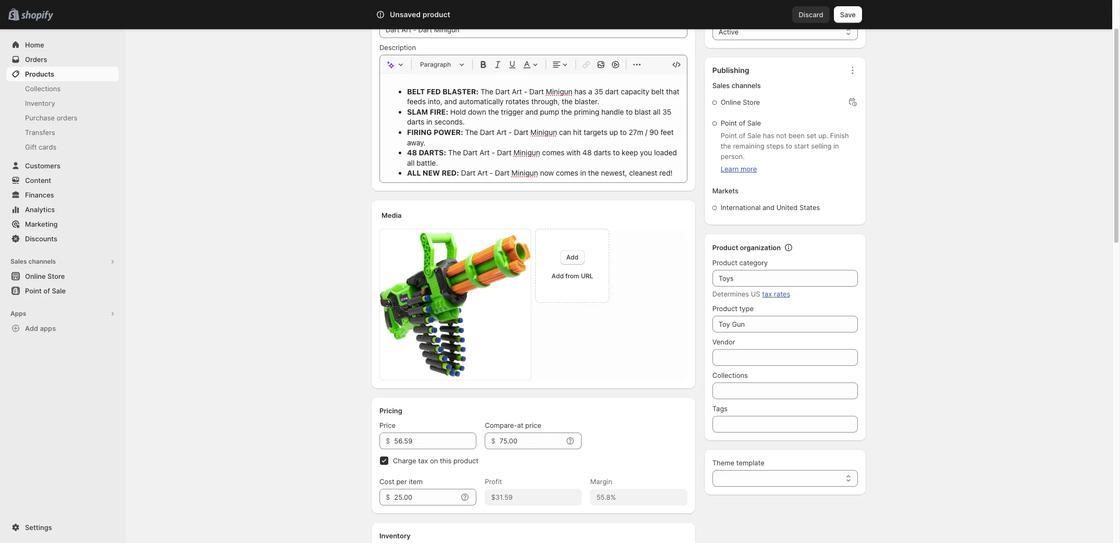 Task type: vqa. For each thing, say whether or not it's contained in the screenshot.
the bottom date
no



Task type: describe. For each thing, give the bounding box(es) containing it.
1 horizontal spatial product
[[454, 457, 479, 465]]

1 horizontal spatial point of sale
[[721, 119, 762, 127]]

1 vertical spatial tax
[[418, 457, 428, 465]]

united
[[777, 203, 798, 212]]

purchase orders
[[25, 114, 77, 122]]

sale inside the 'point of sale has not been set up. finish the remaining steps to start selling in person. learn more'
[[748, 131, 762, 140]]

marketing
[[25, 220, 58, 228]]

Title text field
[[380, 21, 688, 38]]

category
[[740, 259, 768, 267]]

learn more link
[[721, 165, 757, 173]]

product type
[[713, 305, 754, 313]]

sales channels inside button
[[10, 258, 56, 265]]

online inside online store link
[[25, 272, 46, 281]]

markets
[[713, 187, 739, 195]]

up.
[[819, 131, 829, 140]]

remaining
[[734, 142, 765, 150]]

products link
[[6, 67, 119, 81]]

person.
[[721, 152, 745, 161]]

product category
[[713, 259, 768, 267]]

discounts link
[[6, 232, 119, 246]]

add from url button
[[552, 272, 594, 280]]

shopify image
[[21, 11, 53, 21]]

title
[[380, 10, 394, 18]]

Product type text field
[[713, 316, 859, 333]]

Compare-at price text field
[[500, 433, 564, 450]]

unsaved product
[[390, 10, 451, 19]]

0 vertical spatial store
[[743, 98, 761, 106]]

Tags text field
[[713, 416, 859, 433]]

purchase
[[25, 114, 55, 122]]

point inside point of sale link
[[25, 287, 42, 295]]

product for product type
[[713, 305, 738, 313]]

analytics
[[25, 206, 55, 214]]

1 horizontal spatial sales channels
[[713, 81, 761, 90]]

analytics link
[[6, 202, 119, 217]]

active
[[719, 28, 739, 36]]

international and united states
[[721, 203, 821, 212]]

and
[[763, 203, 775, 212]]

discard
[[799, 10, 824, 19]]

cost
[[380, 478, 395, 486]]

point of sale button
[[0, 284, 125, 298]]

save button
[[834, 6, 863, 23]]

in
[[834, 142, 840, 150]]

states
[[800, 203, 821, 212]]

selling
[[812, 142, 832, 150]]

item
[[409, 478, 423, 486]]

more
[[741, 165, 757, 173]]

vendor
[[713, 338, 736, 346]]

online store inside button
[[25, 272, 65, 281]]

paragraph button
[[416, 58, 468, 71]]

profit
[[485, 478, 502, 486]]

cost per item
[[380, 478, 423, 486]]

gift cards link
[[6, 140, 119, 154]]

pricing
[[380, 407, 403, 415]]

tax rates link
[[763, 290, 791, 298]]

media
[[382, 211, 402, 220]]

to
[[786, 142, 793, 150]]

Collections text field
[[713, 383, 859, 400]]

apps
[[40, 324, 56, 333]]

sale inside button
[[52, 287, 66, 295]]

finances
[[25, 191, 54, 199]]

home
[[25, 41, 44, 49]]

steps
[[767, 142, 784, 150]]

orders link
[[6, 52, 119, 67]]

organization
[[740, 244, 781, 252]]

price
[[380, 422, 396, 430]]

transfers link
[[6, 125, 119, 140]]

orders
[[25, 55, 47, 64]]

sales inside sales channels button
[[10, 258, 27, 265]]

charge
[[393, 457, 417, 465]]

point of sale has not been set up. finish the remaining steps to start selling in person. learn more
[[721, 131, 850, 173]]

transfers
[[25, 128, 55, 137]]

determines us tax rates
[[713, 290, 791, 298]]

us
[[751, 290, 761, 298]]

Cost per item text field
[[394, 489, 458, 506]]

0 vertical spatial product
[[423, 10, 451, 19]]

0 vertical spatial point
[[721, 119, 738, 127]]

0 vertical spatial tax
[[763, 290, 773, 298]]

Price text field
[[394, 433, 477, 450]]

online store button
[[0, 269, 125, 284]]

finish
[[831, 131, 850, 140]]

add from url
[[552, 272, 594, 280]]

add apps
[[25, 324, 56, 333]]

point inside the 'point of sale has not been set up. finish the remaining steps to start selling in person. learn more'
[[721, 131, 738, 140]]

store inside button
[[47, 272, 65, 281]]

unsaved
[[390, 10, 421, 19]]

search button
[[405, 6, 708, 23]]

0 horizontal spatial collections
[[25, 84, 61, 93]]

add for add from url
[[552, 272, 564, 280]]

margin
[[591, 478, 613, 486]]

product for product category
[[713, 259, 738, 267]]



Task type: locate. For each thing, give the bounding box(es) containing it.
from
[[566, 272, 580, 280]]

tax right us on the bottom
[[763, 290, 773, 298]]

cards
[[39, 143, 57, 151]]

this
[[440, 457, 452, 465]]

orders
[[57, 114, 77, 122]]

1 vertical spatial sales
[[10, 258, 27, 265]]

learn
[[721, 165, 739, 173]]

customers link
[[6, 159, 119, 173]]

been
[[789, 131, 805, 140]]

$ for cost per item
[[386, 494, 390, 502]]

1 vertical spatial store
[[47, 272, 65, 281]]

0 vertical spatial inventory
[[25, 99, 55, 107]]

products
[[25, 70, 54, 78]]

0 horizontal spatial product
[[423, 10, 451, 19]]

product up product category
[[713, 244, 739, 252]]

$ down price
[[386, 437, 390, 446]]

rates
[[775, 290, 791, 298]]

point of sale inside button
[[25, 287, 66, 295]]

compare-
[[485, 422, 517, 430]]

type
[[740, 305, 754, 313]]

content link
[[6, 173, 119, 188]]

1 vertical spatial product
[[454, 457, 479, 465]]

price
[[526, 422, 542, 430]]

0 horizontal spatial tax
[[418, 457, 428, 465]]

1 horizontal spatial tax
[[763, 290, 773, 298]]

save
[[841, 10, 856, 19]]

add left apps
[[25, 324, 38, 333]]

Profit text field
[[485, 489, 582, 506]]

template
[[737, 459, 765, 467]]

0 horizontal spatial add
[[25, 324, 38, 333]]

customers
[[25, 162, 60, 170]]

sales down "discounts"
[[10, 258, 27, 265]]

0 vertical spatial product
[[713, 244, 739, 252]]

1 vertical spatial sale
[[748, 131, 762, 140]]

url
[[581, 272, 594, 280]]

2 horizontal spatial add
[[567, 253, 579, 261]]

1 vertical spatial add
[[552, 272, 564, 280]]

1 vertical spatial product
[[713, 259, 738, 267]]

2 vertical spatial add
[[25, 324, 38, 333]]

1 horizontal spatial online store
[[721, 98, 761, 106]]

add button
[[560, 250, 585, 265]]

determines
[[713, 290, 750, 298]]

0 vertical spatial sales
[[713, 81, 730, 90]]

tax left on on the left bottom
[[418, 457, 428, 465]]

0 vertical spatial channels
[[732, 81, 761, 90]]

1 horizontal spatial sales
[[713, 81, 730, 90]]

inventory up purchase
[[25, 99, 55, 107]]

0 horizontal spatial online
[[25, 272, 46, 281]]

Product category text field
[[713, 270, 859, 287]]

point of sale link
[[6, 284, 119, 298]]

add for add apps
[[25, 324, 38, 333]]

collections link
[[6, 81, 119, 96]]

sales down publishing
[[713, 81, 730, 90]]

1 product from the top
[[713, 244, 739, 252]]

online store down publishing
[[721, 98, 761, 106]]

online up point of sale link
[[25, 272, 46, 281]]

add up the add from url
[[567, 253, 579, 261]]

collections down vendor
[[713, 371, 748, 380]]

inventory
[[25, 99, 55, 107], [380, 532, 411, 541]]

sale
[[748, 119, 762, 127], [748, 131, 762, 140], [52, 287, 66, 295]]

0 horizontal spatial sales channels
[[10, 258, 56, 265]]

1 horizontal spatial store
[[743, 98, 761, 106]]

1 vertical spatial online
[[25, 272, 46, 281]]

1 horizontal spatial online
[[721, 98, 741, 106]]

gift
[[25, 143, 37, 151]]

settings
[[25, 524, 52, 532]]

product for product organization
[[713, 244, 739, 252]]

online store
[[721, 98, 761, 106], [25, 272, 65, 281]]

at
[[517, 422, 524, 430]]

0 vertical spatial online
[[721, 98, 741, 106]]

of inside point of sale link
[[43, 287, 50, 295]]

1 vertical spatial of
[[739, 131, 746, 140]]

1 vertical spatial inventory
[[380, 532, 411, 541]]

0 horizontal spatial online store
[[25, 272, 65, 281]]

$
[[386, 437, 390, 446], [491, 437, 496, 446], [386, 494, 390, 502]]

1 vertical spatial collections
[[713, 371, 748, 380]]

0 vertical spatial add
[[567, 253, 579, 261]]

1 vertical spatial channels
[[28, 258, 56, 265]]

paragraph
[[420, 61, 451, 68]]

point of sale up remaining at top
[[721, 119, 762, 127]]

Vendor text field
[[713, 349, 859, 366]]

1 vertical spatial point of sale
[[25, 287, 66, 295]]

apps button
[[6, 307, 119, 321]]

$ for compare-at price
[[491, 437, 496, 446]]

1 vertical spatial point
[[721, 131, 738, 140]]

product right this
[[454, 457, 479, 465]]

purchase orders link
[[6, 111, 119, 125]]

$ down cost
[[386, 494, 390, 502]]

product down determines
[[713, 305, 738, 313]]

point of sale
[[721, 119, 762, 127], [25, 287, 66, 295]]

1 horizontal spatial channels
[[732, 81, 761, 90]]

add left from
[[552, 272, 564, 280]]

international
[[721, 203, 761, 212]]

marketing link
[[6, 217, 119, 232]]

0 horizontal spatial channels
[[28, 258, 56, 265]]

inventory link
[[6, 96, 119, 111]]

1 vertical spatial online store
[[25, 272, 65, 281]]

point of sale down online store button
[[25, 287, 66, 295]]

0 vertical spatial collections
[[25, 84, 61, 93]]

1 horizontal spatial add
[[552, 272, 564, 280]]

discounts
[[25, 235, 57, 243]]

sales channels button
[[6, 255, 119, 269]]

gift cards
[[25, 143, 57, 151]]

sales channels
[[713, 81, 761, 90], [10, 258, 56, 265]]

0 horizontal spatial point of sale
[[25, 287, 66, 295]]

charge tax on this product
[[393, 457, 479, 465]]

of inside the 'point of sale has not been set up. finish the remaining steps to start selling in person. learn more'
[[739, 131, 746, 140]]

1 vertical spatial sales channels
[[10, 258, 56, 265]]

product down product organization
[[713, 259, 738, 267]]

set
[[807, 131, 817, 140]]

discard button
[[793, 6, 830, 23]]

theme
[[713, 459, 735, 467]]

$ down compare-
[[491, 437, 496, 446]]

0 vertical spatial of
[[739, 119, 746, 127]]

point
[[721, 119, 738, 127], [721, 131, 738, 140], [25, 287, 42, 295]]

add apps button
[[6, 321, 119, 336]]

0 horizontal spatial inventory
[[25, 99, 55, 107]]

2 product from the top
[[713, 259, 738, 267]]

inventory inside inventory link
[[25, 99, 55, 107]]

finances link
[[6, 188, 119, 202]]

start
[[795, 142, 810, 150]]

collections down products
[[25, 84, 61, 93]]

sales channels down publishing
[[713, 81, 761, 90]]

not
[[777, 131, 787, 140]]

1 horizontal spatial inventory
[[380, 532, 411, 541]]

2 vertical spatial sale
[[52, 287, 66, 295]]

add for add
[[567, 253, 579, 261]]

store
[[743, 98, 761, 106], [47, 272, 65, 281]]

publishing
[[713, 66, 750, 75]]

0 vertical spatial sale
[[748, 119, 762, 127]]

channels inside button
[[28, 258, 56, 265]]

0 vertical spatial online store
[[721, 98, 761, 106]]

settings link
[[6, 521, 119, 535]]

tags
[[713, 405, 728, 413]]

inventory down cost per item $ text field
[[380, 532, 411, 541]]

0 horizontal spatial store
[[47, 272, 65, 281]]

compare-at price
[[485, 422, 542, 430]]

online store link
[[6, 269, 119, 284]]

0 vertical spatial point of sale
[[721, 119, 762, 127]]

online down publishing
[[721, 98, 741, 106]]

3 product from the top
[[713, 305, 738, 313]]

online store up point of sale link
[[25, 272, 65, 281]]

online
[[721, 98, 741, 106], [25, 272, 46, 281]]

store down publishing
[[743, 98, 761, 106]]

product right unsaved
[[423, 10, 451, 19]]

description
[[380, 43, 416, 52]]

theme template
[[713, 459, 765, 467]]

channels down "discounts"
[[28, 258, 56, 265]]

1 horizontal spatial collections
[[713, 371, 748, 380]]

home link
[[6, 38, 119, 52]]

search
[[422, 10, 445, 19]]

per
[[397, 478, 407, 486]]

channels down publishing
[[732, 81, 761, 90]]

on
[[430, 457, 438, 465]]

store up point of sale button
[[47, 272, 65, 281]]

content
[[25, 176, 51, 185]]

sales channels down "discounts"
[[10, 258, 56, 265]]

Margin text field
[[591, 489, 688, 506]]

apps
[[10, 310, 26, 318]]

tax
[[763, 290, 773, 298], [418, 457, 428, 465]]

2 vertical spatial of
[[43, 287, 50, 295]]

2 vertical spatial point
[[25, 287, 42, 295]]

0 vertical spatial sales channels
[[713, 81, 761, 90]]

of
[[739, 119, 746, 127], [739, 131, 746, 140], [43, 287, 50, 295]]

$ for price
[[386, 437, 390, 446]]

2 vertical spatial product
[[713, 305, 738, 313]]

0 horizontal spatial sales
[[10, 258, 27, 265]]

sales
[[713, 81, 730, 90], [10, 258, 27, 265]]



